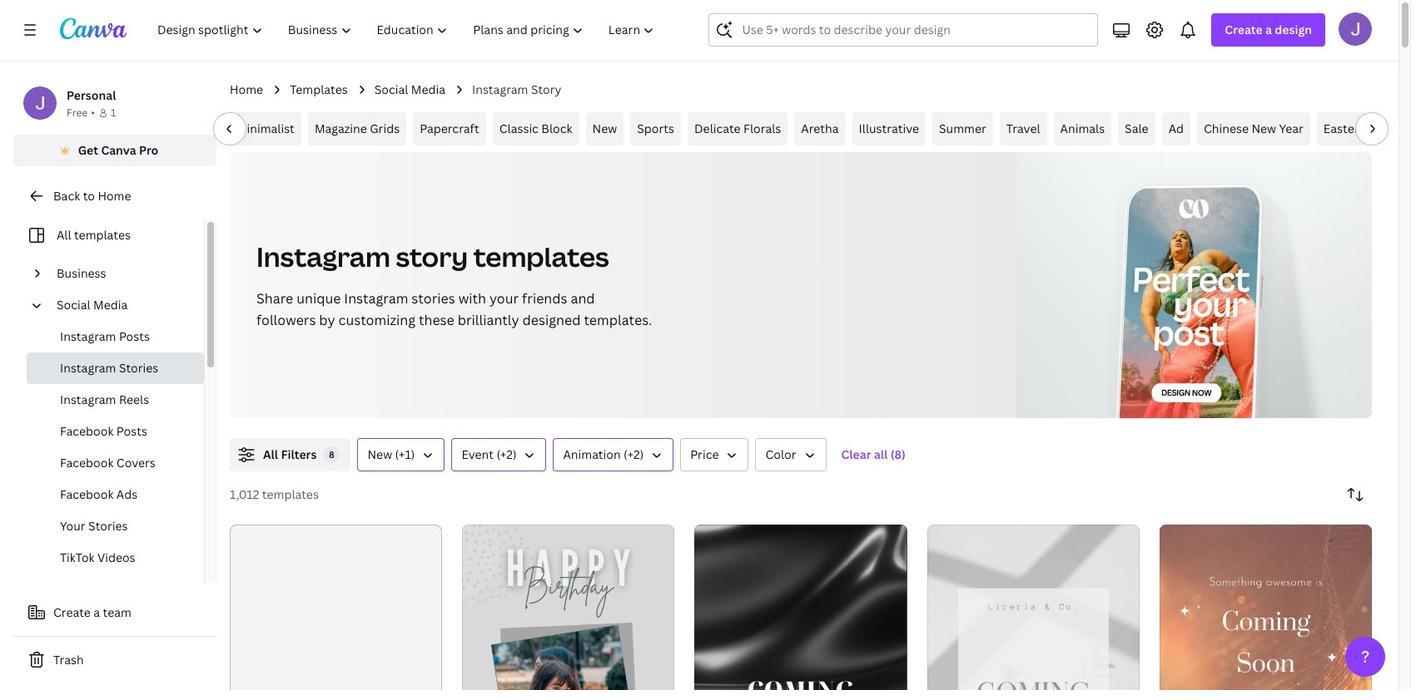 Task type: vqa. For each thing, say whether or not it's contained in the screenshot.
Show Pages image
no



Task type: locate. For each thing, give the bounding box(es) containing it.
1 facebook from the top
[[60, 424, 114, 440]]

facebook
[[60, 424, 114, 440], [60, 455, 114, 471], [60, 487, 114, 503]]

(+2) right event
[[496, 447, 517, 463]]

stories down facebook ads link
[[88, 519, 128, 534]]

1 horizontal spatial create
[[1225, 22, 1263, 37]]

social media link
[[374, 81, 445, 99], [50, 290, 194, 321]]

new right block
[[592, 121, 617, 137]]

1 horizontal spatial templates
[[262, 487, 319, 503]]

designed
[[522, 311, 581, 330]]

color button
[[755, 439, 826, 472]]

(+2) inside 'button'
[[624, 447, 644, 463]]

0 vertical spatial create
[[1225, 22, 1263, 37]]

delicate florals link
[[688, 112, 788, 146]]

8 filter options selected element
[[323, 447, 340, 464]]

stories up reels
[[119, 360, 158, 376]]

all for all templates
[[57, 227, 71, 243]]

social media link up grids
[[374, 81, 445, 99]]

price button
[[680, 439, 749, 472]]

new left year
[[1252, 121, 1276, 137]]

sports link
[[630, 112, 681, 146]]

personal
[[67, 87, 116, 103]]

social media up grids
[[374, 82, 445, 97]]

0 vertical spatial social media link
[[374, 81, 445, 99]]

create a blank instagram story element
[[230, 525, 442, 691]]

Search search field
[[742, 14, 1088, 46]]

all down back
[[57, 227, 71, 243]]

templates for 1,012 templates
[[262, 487, 319, 503]]

all templates link
[[23, 220, 194, 251]]

(+2) right animation
[[624, 447, 644, 463]]

templates link
[[290, 81, 348, 99]]

posts up instagram stories
[[119, 329, 150, 345]]

0 horizontal spatial social media
[[57, 297, 128, 313]]

2 vertical spatial facebook
[[60, 487, 114, 503]]

your stories link
[[27, 511, 204, 543]]

tiktok videos
[[60, 550, 135, 566]]

social media down business on the top left
[[57, 297, 128, 313]]

facebook down the instagram reels
[[60, 424, 114, 440]]

your
[[60, 519, 85, 534]]

facebook posts link
[[27, 416, 204, 448]]

chinese new year
[[1204, 121, 1304, 137]]

free
[[67, 106, 88, 120]]

social media link up instagram posts
[[50, 290, 194, 321]]

templates up friends
[[473, 239, 609, 275]]

a inside dropdown button
[[1265, 22, 1272, 37]]

new left (+1)
[[368, 447, 392, 463]]

new for new (+1)
[[368, 447, 392, 463]]

(8)
[[890, 447, 906, 463]]

price
[[690, 447, 719, 463]]

1 vertical spatial stories
[[88, 519, 128, 534]]

1 horizontal spatial all
[[263, 447, 278, 463]]

instagram reels
[[60, 392, 149, 408]]

2 horizontal spatial new
[[1252, 121, 1276, 137]]

media up instagram posts
[[93, 297, 128, 313]]

1 (+2) from the left
[[496, 447, 517, 463]]

facebook for facebook ads
[[60, 487, 114, 503]]

illustrative
[[859, 121, 919, 137]]

1 vertical spatial all
[[263, 447, 278, 463]]

share
[[256, 290, 293, 308]]

facebook ads link
[[27, 480, 204, 511]]

instagram
[[472, 82, 528, 97], [256, 239, 390, 275], [344, 290, 408, 308], [60, 329, 116, 345], [60, 360, 116, 376], [60, 392, 116, 408]]

2 facebook from the top
[[60, 455, 114, 471]]

1 horizontal spatial a
[[1265, 22, 1272, 37]]

instagram for instagram story templates
[[256, 239, 390, 275]]

tiktok
[[60, 550, 95, 566]]

papercraft
[[420, 121, 479, 137]]

0 horizontal spatial new
[[368, 447, 392, 463]]

instagram up the instagram reels
[[60, 360, 116, 376]]

grids
[[370, 121, 400, 137]]

0 horizontal spatial templates
[[74, 227, 131, 243]]

0 horizontal spatial create
[[53, 605, 91, 621]]

your stories
[[60, 519, 128, 534]]

0 vertical spatial posts
[[119, 329, 150, 345]]

home right to
[[98, 188, 131, 204]]

by
[[319, 311, 335, 330]]

0 horizontal spatial (+2)
[[496, 447, 517, 463]]

0 vertical spatial a
[[1265, 22, 1272, 37]]

(+2) inside button
[[496, 447, 517, 463]]

1 horizontal spatial social media
[[374, 82, 445, 97]]

templates down back to home
[[74, 227, 131, 243]]

home up minimalist
[[230, 82, 263, 97]]

create inside 'button'
[[53, 605, 91, 621]]

color
[[765, 447, 796, 463]]

templates for all templates
[[74, 227, 131, 243]]

travel
[[1006, 121, 1040, 137]]

a inside 'button'
[[93, 605, 100, 621]]

posts down reels
[[116, 424, 147, 440]]

classic
[[499, 121, 539, 137]]

instagram up customizing
[[344, 290, 408, 308]]

2 (+2) from the left
[[624, 447, 644, 463]]

instagram up instagram stories
[[60, 329, 116, 345]]

create a design
[[1225, 22, 1312, 37]]

1 horizontal spatial new
[[592, 121, 617, 137]]

1 horizontal spatial (+2)
[[624, 447, 644, 463]]

facebook up your stories
[[60, 487, 114, 503]]

social media
[[374, 82, 445, 97], [57, 297, 128, 313]]

media up papercraft
[[411, 82, 445, 97]]

create a team button
[[13, 597, 216, 630]]

Sort by button
[[1339, 479, 1372, 512]]

0 horizontal spatial social media link
[[50, 290, 194, 321]]

instagram story templates image
[[1017, 152, 1372, 419], [1119, 187, 1261, 440]]

0 vertical spatial media
[[411, 82, 445, 97]]

stories
[[119, 360, 158, 376], [88, 519, 128, 534]]

0 vertical spatial all
[[57, 227, 71, 243]]

0 horizontal spatial media
[[93, 297, 128, 313]]

new inside button
[[368, 447, 392, 463]]

•
[[91, 106, 95, 120]]

0 horizontal spatial a
[[93, 605, 100, 621]]

create inside dropdown button
[[1225, 22, 1263, 37]]

1 vertical spatial posts
[[116, 424, 147, 440]]

story
[[531, 82, 562, 97]]

get canva pro button
[[13, 135, 216, 167]]

media
[[411, 82, 445, 97], [93, 297, 128, 313]]

free •
[[67, 106, 95, 120]]

0 vertical spatial stories
[[119, 360, 158, 376]]

0 horizontal spatial home
[[98, 188, 131, 204]]

a left design
[[1265, 22, 1272, 37]]

facebook up facebook ads
[[60, 455, 114, 471]]

summer
[[939, 121, 986, 137]]

1 vertical spatial media
[[93, 297, 128, 313]]

customizing
[[338, 311, 415, 330]]

1 horizontal spatial home
[[230, 82, 263, 97]]

1 vertical spatial facebook
[[60, 455, 114, 471]]

new
[[592, 121, 617, 137], [1252, 121, 1276, 137], [368, 447, 392, 463]]

florals
[[743, 121, 781, 137]]

1 vertical spatial home
[[98, 188, 131, 204]]

ad link
[[1162, 112, 1191, 146]]

facebook ads
[[60, 487, 138, 503]]

a for team
[[93, 605, 100, 621]]

templates
[[290, 82, 348, 97]]

instagram story
[[472, 82, 562, 97]]

0 horizontal spatial social
[[57, 297, 90, 313]]

stories inside the your stories "link"
[[88, 519, 128, 534]]

None search field
[[709, 13, 1098, 47]]

a left team
[[93, 605, 100, 621]]

posts for instagram posts
[[119, 329, 150, 345]]

templates down all filters
[[262, 487, 319, 503]]

0 vertical spatial social
[[374, 82, 408, 97]]

delicate
[[694, 121, 741, 137]]

new (+1)
[[368, 447, 415, 463]]

0 vertical spatial facebook
[[60, 424, 114, 440]]

3 facebook from the top
[[60, 487, 114, 503]]

story
[[396, 239, 468, 275]]

create left design
[[1225, 22, 1263, 37]]

posts for facebook posts
[[116, 424, 147, 440]]

clear all (8)
[[841, 447, 906, 463]]

social down business on the top left
[[57, 297, 90, 313]]

0 horizontal spatial all
[[57, 227, 71, 243]]

new for new
[[592, 121, 617, 137]]

instagram up facebook posts
[[60, 392, 116, 408]]

instagram up classic at left
[[472, 82, 528, 97]]

create left team
[[53, 605, 91, 621]]

chinese new year link
[[1197, 112, 1310, 146]]

posts
[[119, 329, 150, 345], [116, 424, 147, 440]]

1 vertical spatial a
[[93, 605, 100, 621]]

back to home
[[53, 188, 131, 204]]

a for design
[[1265, 22, 1272, 37]]

social up grids
[[374, 82, 408, 97]]

1 vertical spatial create
[[53, 605, 91, 621]]

(+2)
[[496, 447, 517, 463], [624, 447, 644, 463]]

home
[[230, 82, 263, 97], [98, 188, 131, 204]]

reels
[[119, 392, 149, 408]]

instagram up unique
[[256, 239, 390, 275]]

delicate florals
[[694, 121, 781, 137]]

all left filters
[[263, 447, 278, 463]]

facebook covers
[[60, 455, 156, 471]]

a
[[1265, 22, 1272, 37], [93, 605, 100, 621]]

all
[[57, 227, 71, 243], [263, 447, 278, 463]]

instagram posts
[[60, 329, 150, 345]]



Task type: describe. For each thing, give the bounding box(es) containing it.
magazine grids
[[315, 121, 400, 137]]

facebook for facebook covers
[[60, 455, 114, 471]]

instagram for instagram posts
[[60, 329, 116, 345]]

magazine grids link
[[308, 112, 406, 146]]

animals link
[[1054, 112, 1111, 146]]

0 vertical spatial social media
[[374, 82, 445, 97]]

animation (+2)
[[563, 447, 644, 463]]

instagram posts link
[[27, 321, 204, 353]]

(+1)
[[395, 447, 415, 463]]

instagram for instagram story
[[472, 82, 528, 97]]

team
[[103, 605, 131, 621]]

create a team
[[53, 605, 131, 621]]

sale
[[1125, 121, 1149, 137]]

filters
[[281, 447, 317, 463]]

event (+2) button
[[452, 439, 547, 472]]

home link
[[230, 81, 263, 99]]

and
[[571, 290, 595, 308]]

aretha link
[[794, 112, 845, 146]]

animation
[[563, 447, 621, 463]]

back to home link
[[13, 180, 216, 213]]

facebook posts
[[60, 424, 147, 440]]

instagram reels link
[[27, 385, 204, 416]]

instagram inside share unique instagram stories with your friends and followers by customizing these brilliantly designed templates.
[[344, 290, 408, 308]]

(+2) for animation (+2)
[[624, 447, 644, 463]]

ads
[[116, 487, 138, 503]]

jacob simon image
[[1339, 12, 1372, 46]]

0 vertical spatial home
[[230, 82, 263, 97]]

stories
[[412, 290, 455, 308]]

instagram for instagram reels
[[60, 392, 116, 408]]

1 horizontal spatial media
[[411, 82, 445, 97]]

to
[[83, 188, 95, 204]]

sale link
[[1118, 112, 1155, 146]]

chinese
[[1204, 121, 1249, 137]]

animals
[[1060, 121, 1105, 137]]

illustrative link
[[852, 112, 926, 146]]

grey shadow coming soon announcement instagram story image
[[927, 525, 1140, 691]]

easter link
[[1317, 112, 1366, 146]]

1 horizontal spatial social media link
[[374, 81, 445, 99]]

videos
[[97, 550, 135, 566]]

facebook covers link
[[27, 448, 204, 480]]

all templates
[[57, 227, 131, 243]]

all for all filters
[[263, 447, 278, 463]]

event
[[462, 447, 494, 463]]

canva
[[101, 142, 136, 158]]

create for create a team
[[53, 605, 91, 621]]

classic block link
[[493, 112, 579, 146]]

1,012 templates
[[230, 487, 319, 503]]

1 vertical spatial social media
[[57, 297, 128, 313]]

your
[[489, 290, 519, 308]]

1
[[111, 106, 116, 120]]

1 vertical spatial social media link
[[50, 290, 194, 321]]

clear all (8) button
[[833, 439, 914, 472]]

friends
[[522, 290, 567, 308]]

event (+2)
[[462, 447, 517, 463]]

create for create a design
[[1225, 22, 1263, 37]]

1 horizontal spatial social
[[374, 82, 408, 97]]

easter
[[1324, 121, 1359, 137]]

create a design button
[[1212, 13, 1325, 47]]

instagram story templates
[[256, 239, 609, 275]]

2 horizontal spatial templates
[[473, 239, 609, 275]]

1 vertical spatial social
[[57, 297, 90, 313]]

papercraft link
[[413, 112, 486, 146]]

followers
[[256, 311, 316, 330]]

business link
[[50, 258, 194, 290]]

templates.
[[584, 311, 652, 330]]

back
[[53, 188, 80, 204]]

all filters
[[263, 447, 317, 463]]

clear
[[841, 447, 871, 463]]

share unique instagram stories with your friends and followers by customizing these brilliantly designed templates.
[[256, 290, 652, 330]]

minimalist link
[[230, 112, 301, 146]]

trash
[[53, 653, 84, 669]]

tiktok videos link
[[27, 543, 204, 574]]

stories for instagram stories
[[119, 360, 158, 376]]

covers
[[116, 455, 156, 471]]

sports
[[637, 121, 674, 137]]

animation (+2) button
[[553, 439, 674, 472]]

1,012
[[230, 487, 259, 503]]

pro
[[139, 142, 158, 158]]

business
[[57, 266, 106, 281]]

instagram for instagram stories
[[60, 360, 116, 376]]

minimalist
[[236, 121, 295, 137]]

summer link
[[932, 112, 993, 146]]

travel link
[[1000, 112, 1047, 146]]

all
[[874, 447, 888, 463]]

stories for your stories
[[88, 519, 128, 534]]

classic block
[[499, 121, 572, 137]]

with
[[458, 290, 486, 308]]

magazine
[[315, 121, 367, 137]]

(+2) for event (+2)
[[496, 447, 517, 463]]

get canva pro
[[78, 142, 158, 158]]

design
[[1275, 22, 1312, 37]]

8
[[329, 449, 334, 461]]

ad
[[1169, 121, 1184, 137]]

facebook for facebook posts
[[60, 424, 114, 440]]

top level navigation element
[[147, 13, 669, 47]]

aretha
[[801, 121, 839, 137]]



